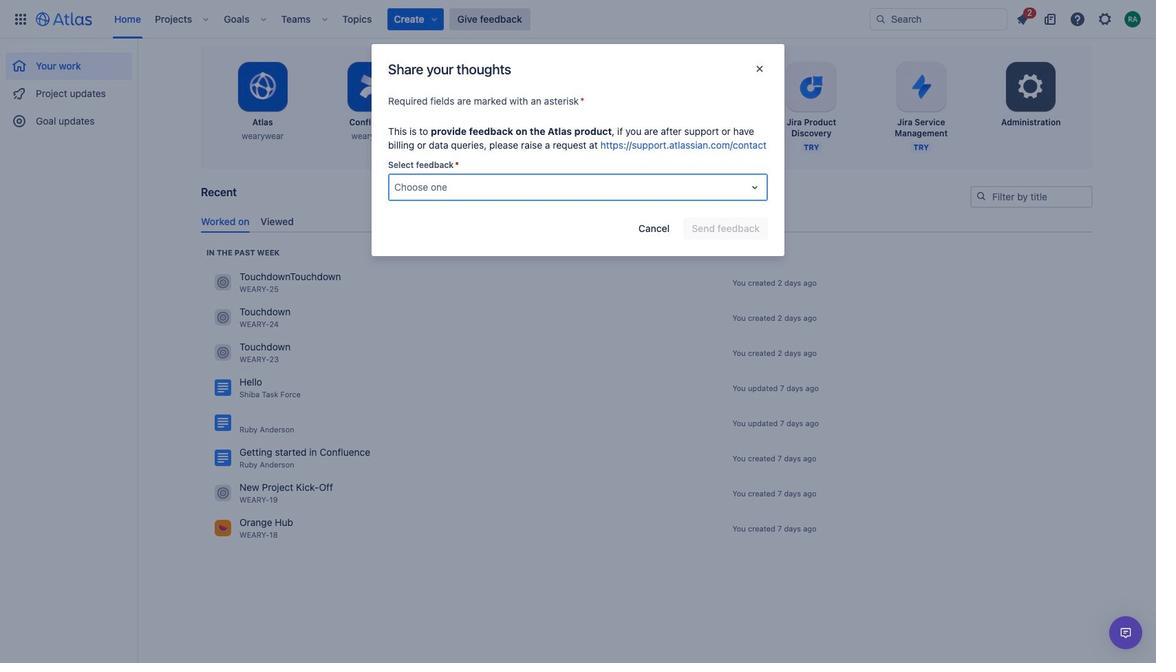 Task type: describe. For each thing, give the bounding box(es) containing it.
Filter by title field
[[972, 187, 1092, 207]]

open intercom messenger image
[[1118, 625, 1135, 641]]

help image
[[1070, 11, 1087, 27]]

5 townsquare image from the top
[[215, 520, 231, 537]]

3 townsquare image from the top
[[215, 345, 231, 361]]

2 confluence image from the top
[[215, 415, 231, 431]]

3 confluence image from the top
[[215, 450, 231, 466]]

Search field
[[870, 8, 1008, 30]]



Task type: vqa. For each thing, say whether or not it's contained in the screenshot.
confluence image
yes



Task type: locate. For each thing, give the bounding box(es) containing it.
None search field
[[870, 8, 1008, 30]]

search image
[[876, 13, 887, 24]]

4 townsquare image from the top
[[215, 485, 231, 502]]

1 townsquare image from the top
[[215, 274, 231, 291]]

1 confluence image from the top
[[215, 380, 231, 396]]

search image
[[977, 191, 988, 202]]

2 vertical spatial confluence image
[[215, 450, 231, 466]]

confluence image
[[215, 380, 231, 396], [215, 415, 231, 431], [215, 450, 231, 466]]

heading
[[207, 247, 280, 258]]

top element
[[8, 0, 870, 38]]

1 vertical spatial confluence image
[[215, 415, 231, 431]]

group
[[6, 39, 132, 139]]

townsquare image
[[215, 274, 231, 291], [215, 309, 231, 326], [215, 345, 231, 361], [215, 485, 231, 502], [215, 520, 231, 537]]

settings image
[[1015, 70, 1048, 103]]

tab list
[[196, 210, 1099, 233]]

0 vertical spatial confluence image
[[215, 380, 231, 396]]

open image
[[747, 179, 764, 196]]

banner
[[0, 0, 1157, 39]]

close modal image
[[752, 61, 769, 77]]

2 townsquare image from the top
[[215, 309, 231, 326]]



